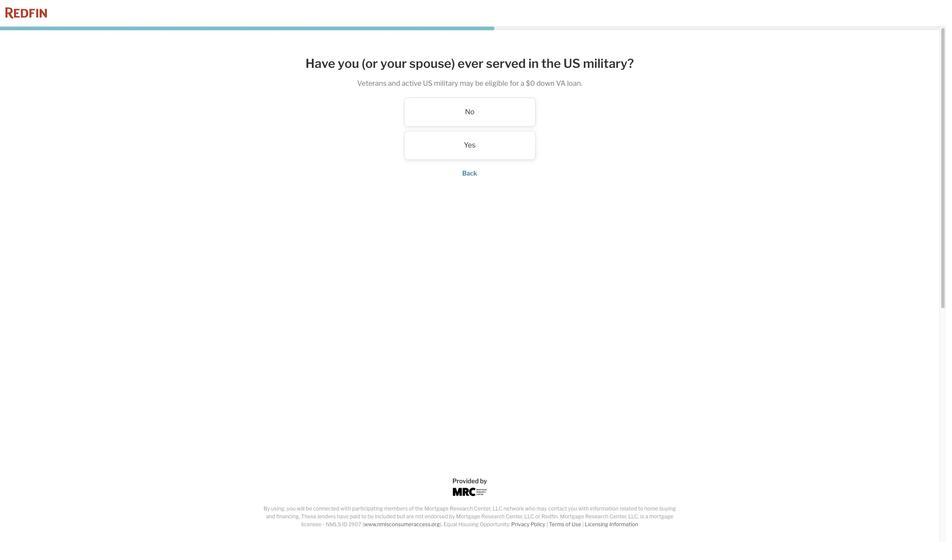 Task type: vqa. For each thing, say whether or not it's contained in the screenshot.
the right the home
no



Task type: describe. For each thing, give the bounding box(es) containing it.
related
[[620, 506, 637, 512]]

for
[[510, 79, 519, 87]]

www.nmlsconsumeraccess.org link
[[364, 521, 440, 528]]

in
[[529, 56, 539, 71]]

military
[[434, 79, 458, 87]]

opportunity.
[[480, 521, 510, 528]]

1 | from the left
[[547, 521, 548, 528]]

contact
[[548, 506, 567, 512]]

1 vertical spatial to
[[361, 513, 367, 520]]

1 horizontal spatial you
[[338, 56, 359, 71]]

by
[[264, 506, 270, 512]]

but
[[397, 513, 405, 520]]

have you (or your spouse) ever served in the us military?
[[306, 56, 634, 71]]

redfin.
[[542, 513, 559, 520]]

).
[[440, 521, 443, 528]]

www.nmlsconsumeraccess.org
[[364, 521, 440, 528]]

no
[[465, 108, 475, 116]]

back
[[462, 169, 477, 177]]

0 horizontal spatial be
[[306, 506, 312, 512]]

1 horizontal spatial research
[[482, 513, 505, 520]]

who
[[525, 506, 536, 512]]

1 horizontal spatial to
[[638, 506, 643, 512]]

(or
[[362, 56, 378, 71]]

1 horizontal spatial center,
[[506, 513, 523, 520]]

1 with from the left
[[341, 506, 351, 512]]

0 vertical spatial may
[[460, 79, 474, 87]]

1 horizontal spatial be
[[368, 513, 374, 520]]

members
[[384, 506, 408, 512]]

id
[[342, 521, 348, 528]]

active
[[402, 79, 422, 87]]

by inside the by using, you will be connected with participating members of the mortgage research center, llc network who may contact you with information related to home buying and financing. these lenders have paid to be included but are not endorsed by mortgage research center, llc or redfin. mortgage research center, llc. is a mortgage licensee - nmls id 1907 (
[[449, 513, 455, 520]]

home
[[644, 506, 658, 512]]

connected
[[313, 506, 339, 512]]

www.nmlsconsumeraccess.org ). equal housing opportunity. privacy policy | terms of use | licensing information
[[364, 521, 638, 528]]

these
[[301, 513, 316, 520]]

0 horizontal spatial center,
[[474, 506, 492, 512]]

(
[[362, 521, 364, 528]]

va loan.
[[556, 79, 583, 87]]

policy
[[531, 521, 546, 528]]

housing
[[458, 521, 479, 528]]

equal
[[444, 521, 457, 528]]

2 horizontal spatial mortgage
[[560, 513, 584, 520]]

paid
[[350, 513, 360, 520]]

1 horizontal spatial the
[[542, 56, 561, 71]]

0 vertical spatial by
[[480, 478, 487, 485]]

0 vertical spatial and
[[388, 79, 400, 87]]

down
[[537, 79, 555, 87]]

provided
[[453, 478, 479, 485]]

0 vertical spatial a
[[521, 79, 525, 87]]

have
[[337, 513, 349, 520]]

have you (or your spouse) ever served in the us military? option group
[[295, 98, 645, 160]]



Task type: locate. For each thing, give the bounding box(es) containing it.
you up financing.
[[287, 506, 296, 512]]

served
[[486, 56, 526, 71]]

buying
[[660, 506, 676, 512]]

with up 'have'
[[341, 506, 351, 512]]

spouse)
[[409, 56, 455, 71]]

0 vertical spatial of
[[409, 506, 414, 512]]

2 horizontal spatial research
[[585, 513, 609, 520]]

may down have you (or your spouse) ever served in the us military?
[[460, 79, 474, 87]]

are
[[406, 513, 414, 520]]

-
[[323, 521, 325, 528]]

is
[[640, 513, 644, 520]]

mortgage up endorsed
[[424, 506, 449, 512]]

0 horizontal spatial a
[[521, 79, 525, 87]]

a left $0
[[521, 79, 525, 87]]

to
[[638, 506, 643, 512], [361, 513, 367, 520]]

research up licensing
[[585, 513, 609, 520]]

0 vertical spatial llc
[[493, 506, 503, 512]]

of for terms
[[566, 521, 571, 528]]

1 horizontal spatial and
[[388, 79, 400, 87]]

2 vertical spatial be
[[368, 513, 374, 520]]

with
[[341, 506, 351, 512], [578, 506, 589, 512]]

of left use
[[566, 521, 571, 528]]

2 horizontal spatial you
[[568, 506, 577, 512]]

center, up opportunity. on the right
[[474, 506, 492, 512]]

0 horizontal spatial |
[[547, 521, 548, 528]]

included
[[375, 513, 396, 520]]

with up use
[[578, 506, 589, 512]]

1 vertical spatial by
[[449, 513, 455, 520]]

using,
[[271, 506, 286, 512]]

you right "contact"
[[568, 506, 577, 512]]

1 horizontal spatial llc
[[525, 513, 534, 520]]

privacy policy link
[[511, 521, 546, 528]]

privacy
[[511, 521, 530, 528]]

not
[[415, 513, 424, 520]]

or
[[535, 513, 541, 520]]

be down the 'participating'
[[368, 513, 374, 520]]

of up 'are'
[[409, 506, 414, 512]]

1 horizontal spatial may
[[537, 506, 547, 512]]

licensing information link
[[585, 521, 638, 528]]

by
[[480, 478, 487, 485], [449, 513, 455, 520]]

2 horizontal spatial center,
[[610, 513, 627, 520]]

have
[[306, 56, 335, 71]]

0 horizontal spatial by
[[449, 513, 455, 520]]

ever
[[458, 56, 484, 71]]

| right use
[[582, 521, 584, 528]]

and
[[388, 79, 400, 87], [266, 513, 275, 520]]

the inside the by using, you will be connected with participating members of the mortgage research center, llc network who may contact you with information related to home buying and financing. these lenders have paid to be included but are not endorsed by mortgage research center, llc or redfin. mortgage research center, llc. is a mortgage licensee - nmls id 1907 (
[[415, 506, 423, 512]]

mortgage up use
[[560, 513, 584, 520]]

2 horizontal spatial be
[[475, 79, 484, 87]]

1 vertical spatial llc
[[525, 513, 534, 520]]

licensee
[[301, 521, 322, 528]]

mortgage up housing
[[456, 513, 480, 520]]

1 vertical spatial the
[[415, 506, 423, 512]]

llc
[[493, 506, 503, 512], [525, 513, 534, 520]]

center,
[[474, 506, 492, 512], [506, 513, 523, 520], [610, 513, 627, 520]]

a
[[521, 79, 525, 87], [645, 513, 648, 520]]

1907
[[349, 521, 361, 528]]

1 horizontal spatial with
[[578, 506, 589, 512]]

research up housing
[[450, 506, 473, 512]]

0 vertical spatial the
[[542, 56, 561, 71]]

financing.
[[276, 513, 300, 520]]

nmls
[[326, 521, 341, 528]]

1 horizontal spatial a
[[645, 513, 648, 520]]

of
[[409, 506, 414, 512], [566, 521, 571, 528]]

endorsed
[[425, 513, 448, 520]]

the
[[542, 56, 561, 71], [415, 506, 423, 512]]

of inside the by using, you will be connected with participating members of the mortgage research center, llc network who may contact you with information related to home buying and financing. these lenders have paid to be included but are not endorsed by mortgage research center, llc or redfin. mortgage research center, llc. is a mortgage licensee - nmls id 1907 (
[[409, 506, 414, 512]]

participating
[[352, 506, 383, 512]]

use
[[572, 521, 581, 528]]

1 vertical spatial of
[[566, 521, 571, 528]]

the right in
[[542, 56, 561, 71]]

mortgage research center image
[[453, 488, 487, 496]]

llc.
[[628, 513, 639, 520]]

will
[[297, 506, 305, 512]]

terms of use link
[[549, 521, 581, 528]]

may
[[460, 79, 474, 87], [537, 506, 547, 512]]

a inside the by using, you will be connected with participating members of the mortgage research center, llc network who may contact you with information related to home buying and financing. these lenders have paid to be included but are not endorsed by mortgage research center, llc or redfin. mortgage research center, llc. is a mortgage licensee - nmls id 1907 (
[[645, 513, 648, 520]]

0 horizontal spatial may
[[460, 79, 474, 87]]

research up opportunity. on the right
[[482, 513, 505, 520]]

| down redfin.
[[547, 521, 548, 528]]

center, down network
[[506, 513, 523, 520]]

and down by
[[266, 513, 275, 520]]

and left active
[[388, 79, 400, 87]]

1 vertical spatial and
[[266, 513, 275, 520]]

1 horizontal spatial mortgage
[[456, 513, 480, 520]]

0 horizontal spatial and
[[266, 513, 275, 520]]

be left eligible
[[475, 79, 484, 87]]

0 vertical spatial to
[[638, 506, 643, 512]]

|
[[547, 521, 548, 528], [582, 521, 584, 528]]

0 horizontal spatial of
[[409, 506, 414, 512]]

0 horizontal spatial the
[[415, 506, 423, 512]]

be up "these"
[[306, 506, 312, 512]]

1 vertical spatial be
[[306, 506, 312, 512]]

information
[[590, 506, 619, 512]]

to up (
[[361, 513, 367, 520]]

you left (or
[[338, 56, 359, 71]]

0 horizontal spatial to
[[361, 513, 367, 520]]

llc up opportunity. on the right
[[493, 506, 503, 512]]

1 horizontal spatial of
[[566, 521, 571, 528]]

may inside the by using, you will be connected with participating members of the mortgage research center, llc network who may contact you with information related to home buying and financing. these lenders have paid to be included but are not endorsed by mortgage research center, llc or redfin. mortgage research center, llc. is a mortgage licensee - nmls id 1907 (
[[537, 506, 547, 512]]

back button
[[462, 169, 477, 177]]

0 horizontal spatial llc
[[493, 506, 503, 512]]

1 vertical spatial may
[[537, 506, 547, 512]]

provided by
[[453, 478, 487, 485]]

2 with from the left
[[578, 506, 589, 512]]

eligible
[[485, 79, 508, 87]]

veterans
[[357, 79, 387, 87]]

may up the or
[[537, 506, 547, 512]]

us military?
[[564, 56, 634, 71]]

by up equal
[[449, 513, 455, 520]]

lenders
[[318, 513, 336, 520]]

0 vertical spatial be
[[475, 79, 484, 87]]

0 horizontal spatial mortgage
[[424, 506, 449, 512]]

information
[[610, 521, 638, 528]]

1 horizontal spatial |
[[582, 521, 584, 528]]

0 horizontal spatial research
[[450, 506, 473, 512]]

be
[[475, 79, 484, 87], [306, 506, 312, 512], [368, 513, 374, 520]]

0 horizontal spatial you
[[287, 506, 296, 512]]

2 | from the left
[[582, 521, 584, 528]]

1 horizontal spatial by
[[480, 478, 487, 485]]

llc up privacy policy link at the bottom of page
[[525, 513, 534, 520]]

licensing
[[585, 521, 609, 528]]

1 vertical spatial a
[[645, 513, 648, 520]]

the up not
[[415, 506, 423, 512]]

us
[[423, 79, 433, 87]]

yes
[[464, 141, 476, 149]]

you
[[338, 56, 359, 71], [287, 506, 296, 512], [568, 506, 577, 512]]

research
[[450, 506, 473, 512], [482, 513, 505, 520], [585, 513, 609, 520]]

your
[[380, 56, 407, 71]]

veterans and active us military may be eligible for a $0 down va loan.
[[357, 79, 583, 87]]

of for members
[[409, 506, 414, 512]]

network
[[504, 506, 524, 512]]

$0
[[526, 79, 535, 87]]

by using, you will be connected with participating members of the mortgage research center, llc network who may contact you with information related to home buying and financing. these lenders have paid to be included but are not endorsed by mortgage research center, llc or redfin. mortgage research center, llc. is a mortgage licensee - nmls id 1907 (
[[264, 506, 676, 528]]

a right is
[[645, 513, 648, 520]]

and inside the by using, you will be connected with participating members of the mortgage research center, llc network who may contact you with information related to home buying and financing. these lenders have paid to be included but are not endorsed by mortgage research center, llc or redfin. mortgage research center, llc. is a mortgage licensee - nmls id 1907 (
[[266, 513, 275, 520]]

to up is
[[638, 506, 643, 512]]

mortgage
[[649, 513, 674, 520]]

mortgage
[[424, 506, 449, 512], [456, 513, 480, 520], [560, 513, 584, 520]]

by up mortgage research center image
[[480, 478, 487, 485]]

terms
[[549, 521, 565, 528]]

center, up information
[[610, 513, 627, 520]]

0 horizontal spatial with
[[341, 506, 351, 512]]



